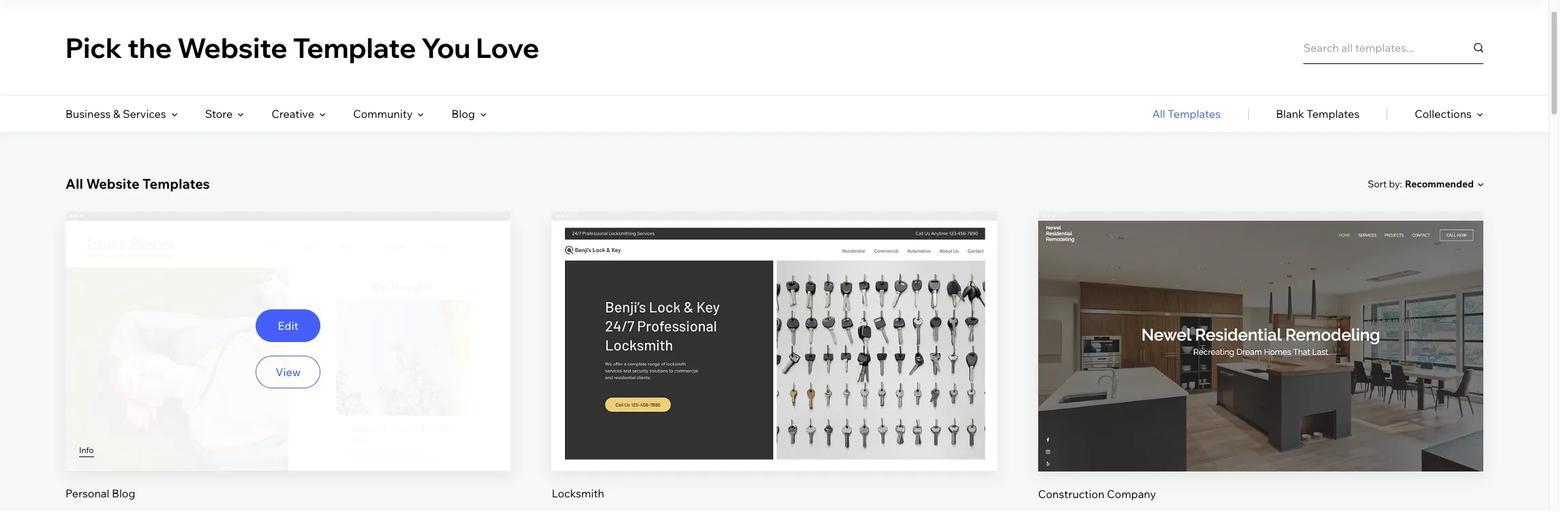 Task type: locate. For each thing, give the bounding box(es) containing it.
construction company
[[1038, 487, 1156, 501]]

template
[[293, 30, 416, 64]]

view button inside 'construction company' group
[[1229, 356, 1294, 389]]

2 horizontal spatial view button
[[1229, 356, 1294, 389]]

0 horizontal spatial edit
[[278, 319, 298, 333]]

view
[[276, 365, 301, 379], [762, 365, 787, 379], [1249, 365, 1274, 379]]

edit
[[278, 319, 298, 333], [764, 319, 785, 333], [1251, 319, 1271, 333]]

collections
[[1415, 107, 1472, 121]]

1 horizontal spatial edit button
[[742, 309, 807, 342]]

blog inside categories by subject element
[[452, 107, 475, 121]]

store
[[205, 107, 233, 121]]

community
[[353, 107, 413, 121]]

3 view from the left
[[1249, 365, 1274, 379]]

2 horizontal spatial edit
[[1251, 319, 1271, 333]]

view inside 'construction company' group
[[1249, 365, 1274, 379]]

1 horizontal spatial edit
[[764, 319, 785, 333]]

3 view button from the left
[[1229, 356, 1294, 389]]

edit inside locksmith group
[[764, 319, 785, 333]]

Search search field
[[1304, 31, 1484, 64]]

edit button inside 'construction company' group
[[1229, 309, 1294, 342]]

edit for locksmith
[[764, 319, 785, 333]]

edit button
[[256, 309, 321, 342], [742, 309, 807, 342], [1229, 309, 1294, 342]]

1 horizontal spatial view
[[762, 365, 787, 379]]

1 horizontal spatial view button
[[742, 356, 807, 389]]

1 edit from the left
[[278, 319, 298, 333]]

2 edit from the left
[[764, 319, 785, 333]]

info button
[[79, 445, 94, 458]]

1 edit button from the left
[[256, 309, 321, 342]]

blog inside group
[[112, 487, 135, 501]]

0 horizontal spatial all
[[65, 175, 83, 192]]

2 horizontal spatial view
[[1249, 365, 1274, 379]]

all templates link
[[1153, 95, 1221, 132]]

locksmith group
[[552, 211, 997, 502]]

templates
[[1168, 107, 1221, 121], [1307, 107, 1360, 121], [143, 175, 210, 192]]

recommended
[[1405, 178, 1474, 190]]

construction company group
[[1038, 211, 1484, 502]]

0 vertical spatial website
[[177, 30, 288, 64]]

1 horizontal spatial website
[[177, 30, 288, 64]]

personal blog
[[65, 487, 135, 501]]

1 view from the left
[[276, 365, 301, 379]]

0 horizontal spatial view button
[[256, 356, 321, 389]]

2 view button from the left
[[742, 356, 807, 389]]

3 edit button from the left
[[1229, 309, 1294, 342]]

2 edit button from the left
[[742, 309, 807, 342]]

1 vertical spatial blog
[[112, 487, 135, 501]]

3 edit from the left
[[1251, 319, 1271, 333]]

creative
[[272, 107, 314, 121]]

0 horizontal spatial website
[[86, 175, 140, 192]]

all for all templates
[[1153, 107, 1166, 121]]

2 view from the left
[[762, 365, 787, 379]]

2 horizontal spatial templates
[[1307, 107, 1360, 121]]

1 vertical spatial website
[[86, 175, 140, 192]]

0 horizontal spatial blog
[[112, 487, 135, 501]]

2 horizontal spatial edit button
[[1229, 309, 1294, 342]]

construction
[[1038, 487, 1105, 501]]

info
[[79, 446, 94, 456]]

all inside 'generic categories' element
[[1153, 107, 1166, 121]]

templates for all templates
[[1168, 107, 1221, 121]]

website
[[177, 30, 288, 64], [86, 175, 140, 192]]

1 vertical spatial all
[[65, 175, 83, 192]]

1 horizontal spatial blog
[[452, 107, 475, 121]]

0 horizontal spatial edit button
[[256, 309, 321, 342]]

view button inside locksmith group
[[742, 356, 807, 389]]

business
[[65, 107, 111, 121]]

1 horizontal spatial templates
[[1168, 107, 1221, 121]]

edit inside 'construction company' group
[[1251, 319, 1271, 333]]

blank templates
[[1276, 107, 1360, 121]]

None search field
[[1304, 31, 1484, 64]]

1 view button from the left
[[256, 356, 321, 389]]

categories. use the left and right arrow keys to navigate the menu element
[[0, 95, 1549, 132]]

1 horizontal spatial all
[[1153, 107, 1166, 121]]

view inside locksmith group
[[762, 365, 787, 379]]

0 vertical spatial blog
[[452, 107, 475, 121]]

edit button for locksmith
[[742, 309, 807, 342]]

all website templates - personal blog image
[[65, 221, 511, 472]]

view button for construction company
[[1229, 356, 1294, 389]]

edit button for construction company
[[1229, 309, 1294, 342]]

blog
[[452, 107, 475, 121], [112, 487, 135, 501]]

view button
[[256, 356, 321, 389], [742, 356, 807, 389], [1229, 356, 1294, 389]]

view for locksmith
[[762, 365, 787, 379]]

all
[[1153, 107, 1166, 121], [65, 175, 83, 192]]

0 horizontal spatial view
[[276, 365, 301, 379]]

pick
[[65, 30, 122, 64]]

edit button inside locksmith group
[[742, 309, 807, 342]]

0 vertical spatial all
[[1153, 107, 1166, 121]]



Task type: vqa. For each thing, say whether or not it's contained in the screenshot.
shows
no



Task type: describe. For each thing, give the bounding box(es) containing it.
categories by subject element
[[65, 95, 487, 132]]

personal
[[65, 487, 109, 501]]

all website templates
[[65, 175, 210, 192]]

edit inside personal blog group
[[278, 319, 298, 333]]

sort by:
[[1368, 178, 1403, 190]]

you
[[422, 30, 471, 64]]

view button for locksmith
[[742, 356, 807, 389]]

view for construction company
[[1249, 365, 1274, 379]]

all for all website templates
[[65, 175, 83, 192]]

all templates
[[1153, 107, 1221, 121]]

&
[[113, 107, 120, 121]]

company
[[1107, 487, 1156, 501]]

edit for construction company
[[1251, 319, 1271, 333]]

business & services
[[65, 107, 166, 121]]

blank
[[1276, 107, 1305, 121]]

view button inside personal blog group
[[256, 356, 321, 389]]

by:
[[1389, 178, 1403, 190]]

sort
[[1368, 178, 1387, 190]]

all website templates - locksmith image
[[552, 221, 997, 472]]

services
[[123, 107, 166, 121]]

personal blog group
[[65, 211, 511, 502]]

generic categories element
[[1153, 95, 1484, 132]]

the
[[127, 30, 172, 64]]

0 horizontal spatial templates
[[143, 175, 210, 192]]

view inside personal blog group
[[276, 365, 301, 379]]

edit button inside personal blog group
[[256, 309, 321, 342]]

templates for blank templates
[[1307, 107, 1360, 121]]

love
[[476, 30, 540, 64]]

pick the website template you love
[[65, 30, 540, 64]]

all website templates - construction company image
[[1038, 221, 1484, 472]]

locksmith
[[552, 487, 605, 501]]

blank templates link
[[1276, 95, 1360, 132]]



